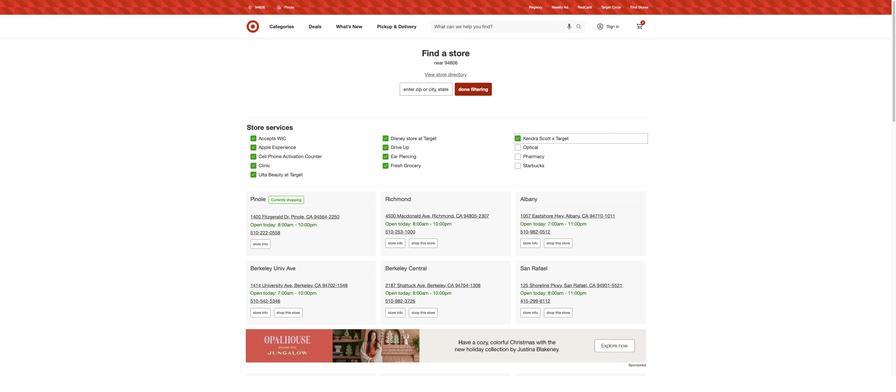 Task type: locate. For each thing, give the bounding box(es) containing it.
- for richmond
[[430, 221, 432, 227]]

&
[[394, 23, 397, 29]]

target for disney store at target
[[424, 135, 437, 141]]

0 vertical spatial pinole
[[284, 5, 294, 9]]

982- inside 1057 eastshore hwy, albany, ca 94710-1011 open today: 7:00am - 11:00pm 510-982-0512
[[530, 229, 540, 235]]

enter
[[404, 86, 415, 92]]

beauty
[[269, 172, 283, 178]]

ca for albany
[[582, 213, 589, 219]]

shopping
[[287, 198, 301, 202]]

Drive Up checkbox
[[383, 145, 389, 150]]

shop this store down 3726
[[412, 310, 435, 315]]

ca inside 125 shoreline pkwy, san rafael, ca 94901-5521 open today: 8:00am - 11:00pm 415-299-6112
[[589, 282, 596, 288]]

open up 415-
[[521, 290, 532, 296]]

- for berkeley central
[[430, 290, 432, 296]]

10:00pm inside the 1414 university ave, berkeley, ca 94702-1548 open today: 7:00am - 10:00pm 510-542-5346
[[298, 290, 317, 296]]

0 vertical spatial 94806
[[255, 5, 265, 9]]

open for albany
[[521, 221, 532, 227]]

open for richmond
[[386, 221, 397, 227]]

94806 left pinole 'dropdown button'
[[255, 5, 265, 9]]

pinole
[[284, 5, 294, 9], [250, 196, 266, 202]]

today: for berkeley univ ave
[[263, 290, 277, 296]]

982- inside 2187 shattuck ave, berkeley, ca 94704-1308 open today: 8:00am - 10:00pm 510-982-3726
[[395, 298, 405, 304]]

sign
[[607, 24, 615, 29]]

- inside 2187 shattuck ave, berkeley, ca 94704-1308 open today: 8:00am - 10:00pm 510-982-3726
[[430, 290, 432, 296]]

510- down 4500 at the bottom left of page
[[386, 229, 395, 235]]

this down 2187 shattuck ave, berkeley, ca 94704-1308 open today: 8:00am - 10:00pm 510-982-3726
[[421, 310, 426, 315]]

ave, right the university at the left
[[284, 282, 293, 288]]

info down 222-
[[262, 242, 268, 246]]

ulta beauty at target
[[259, 172, 303, 178]]

this down 1057 eastshore hwy, albany, ca 94710-1011 open today: 7:00am - 11:00pm 510-982-0512
[[556, 241, 561, 245]]

this down 4500 macdonald ave, richmond, ca 94805-2307 open today: 8:00am - 10:00pm 510-253-1000
[[421, 241, 426, 245]]

weekly
[[552, 5, 563, 10]]

store info link down the '299-'
[[521, 308, 541, 318]]

8:00am
[[413, 221, 429, 227], [278, 222, 294, 228], [413, 290, 429, 296], [548, 290, 564, 296]]

1414
[[250, 282, 261, 288]]

ca left the 94702-
[[315, 282, 321, 288]]

1 horizontal spatial pinole
[[284, 5, 294, 9]]

10:00pm down the pinole,
[[298, 222, 317, 228]]

shop down 5346
[[277, 310, 285, 315]]

1 vertical spatial san
[[564, 282, 573, 288]]

Accepts WIC checkbox
[[250, 135, 256, 141]]

1 11:00pm from the top
[[568, 221, 587, 227]]

open inside 1400 fitzgerald dr, pinole, ca 94564-2250 open today: 8:00am - 10:00pm 510-222-0558
[[250, 222, 262, 228]]

10:00pm inside 4500 macdonald ave, richmond, ca 94805-2307 open today: 8:00am - 10:00pm 510-253-1000
[[433, 221, 452, 227]]

open inside 125 shoreline pkwy, san rafael, ca 94901-5521 open today: 8:00am - 11:00pm 415-299-6112
[[521, 290, 532, 296]]

albany link
[[521, 196, 539, 203]]

richmond
[[386, 196, 411, 202]]

grocery
[[404, 163, 421, 169]]

san right pkwy,
[[564, 282, 573, 288]]

0 horizontal spatial san
[[521, 265, 530, 272]]

- inside 4500 macdonald ave, richmond, ca 94805-2307 open today: 8:00am - 10:00pm 510-253-1000
[[430, 221, 432, 227]]

ca left 94805-
[[456, 213, 463, 219]]

store
[[247, 123, 264, 131]]

berkeley, left 94704-
[[428, 282, 446, 288]]

open inside 2187 shattuck ave, berkeley, ca 94704-1308 open today: 8:00am - 10:00pm 510-982-3726
[[386, 290, 397, 296]]

510-
[[386, 229, 395, 235], [521, 229, 530, 235], [250, 230, 260, 236], [250, 298, 260, 304], [386, 298, 395, 304]]

stores
[[639, 5, 649, 10]]

cell phone activation counter
[[259, 154, 322, 159]]

94806 inside find a store near 94806
[[445, 60, 458, 66]]

open down "1400"
[[250, 222, 262, 228]]

info for pinole
[[262, 242, 268, 246]]

find
[[631, 5, 638, 10], [422, 48, 440, 58]]

10:00pm down 2187 shattuck ave, berkeley, ca 94704-1308 link
[[433, 290, 452, 296]]

shop for albany
[[547, 241, 555, 245]]

8:00am up 1000 at the left
[[413, 221, 429, 227]]

shattuck
[[397, 282, 416, 288]]

ca right the pinole,
[[306, 214, 313, 220]]

store info down 510-982-3726 link
[[388, 310, 403, 315]]

ca left 94704-
[[448, 282, 454, 288]]

san
[[521, 265, 530, 272], [564, 282, 573, 288]]

open down 1414
[[250, 290, 262, 296]]

find up the "near"
[[422, 48, 440, 58]]

0 vertical spatial san
[[521, 265, 530, 272]]

shop this store button down 0512
[[544, 239, 573, 248]]

2 berkeley from the left
[[386, 265, 407, 272]]

shop this store down 1000 at the left
[[412, 241, 435, 245]]

ave, inside 2187 shattuck ave, berkeley, ca 94704-1308 open today: 8:00am - 10:00pm 510-982-3726
[[417, 282, 426, 288]]

at for beauty
[[285, 172, 289, 178]]

pickup & delivery
[[377, 23, 417, 29]]

redcard link
[[578, 5, 592, 10]]

- inside the 1414 university ave, berkeley, ca 94702-1548 open today: 7:00am - 10:00pm 510-542-5346
[[295, 290, 297, 296]]

store info down 542-
[[253, 310, 268, 315]]

0 horizontal spatial find
[[422, 48, 440, 58]]

store right a
[[449, 48, 470, 58]]

1 horizontal spatial 7:00am
[[548, 221, 564, 227]]

510- inside 4500 macdonald ave, richmond, ca 94805-2307 open today: 8:00am - 10:00pm 510-253-1000
[[386, 229, 395, 235]]

8:00am for pinole
[[278, 222, 294, 228]]

rafael
[[532, 265, 548, 272]]

ave, left richmond,
[[422, 213, 431, 219]]

Starbucks checkbox
[[515, 163, 521, 169]]

1 vertical spatial at
[[285, 172, 289, 178]]

2 berkeley, from the left
[[428, 282, 446, 288]]

today: inside 125 shoreline pkwy, san rafael, ca 94901-5521 open today: 8:00am - 11:00pm 415-299-6112
[[534, 290, 547, 296]]

info for berkeley univ ave
[[262, 310, 268, 315]]

berkeley up 1414
[[250, 265, 272, 272]]

Ear Piercing checkbox
[[383, 154, 389, 160]]

berkeley central
[[386, 265, 427, 272]]

shop this store down 6112
[[547, 310, 570, 315]]

ca for pinole
[[306, 214, 313, 220]]

or
[[423, 86, 428, 92]]

store info down 222-
[[253, 242, 268, 246]]

- down 125 shoreline pkwy, san rafael, ca 94901-5521 link
[[565, 290, 567, 296]]

at
[[419, 135, 423, 141], [285, 172, 289, 178]]

10:00pm inside 2187 shattuck ave, berkeley, ca 94704-1308 open today: 8:00am - 10:00pm 510-982-3726
[[433, 290, 452, 296]]

- down 1400 fitzgerald dr, pinole, ca 94564-2250 link
[[295, 222, 297, 228]]

berkeley, inside the 1414 university ave, berkeley, ca 94702-1548 open today: 7:00am - 10:00pm 510-542-5346
[[294, 282, 313, 288]]

store inside group
[[407, 135, 417, 141]]

- down 1057 eastshore hwy, albany, ca 94710-1011 link
[[565, 221, 567, 227]]

this for albany
[[556, 241, 561, 245]]

shop this store button for richmond
[[409, 239, 438, 248]]

11:00pm down rafael,
[[568, 290, 587, 296]]

target circle
[[602, 5, 621, 10]]

target
[[602, 5, 611, 10], [424, 135, 437, 141], [556, 135, 569, 141], [290, 172, 303, 178]]

ave,
[[422, 213, 431, 219], [284, 282, 293, 288], [417, 282, 426, 288]]

11:00pm
[[568, 221, 587, 227], [568, 290, 587, 296]]

state
[[438, 86, 449, 92]]

pinole up "1400"
[[250, 196, 266, 202]]

ave, for berkeley univ ave
[[284, 282, 293, 288]]

store
[[449, 48, 470, 58], [436, 72, 447, 77], [407, 135, 417, 141], [388, 241, 396, 245], [427, 241, 435, 245], [523, 241, 531, 245], [562, 241, 570, 245], [253, 242, 261, 246], [253, 310, 261, 315], [292, 310, 300, 315], [388, 310, 396, 315], [427, 310, 435, 315], [523, 310, 531, 315], [562, 310, 570, 315]]

apple
[[259, 144, 271, 150]]

1 vertical spatial pinole
[[250, 196, 266, 202]]

222-
[[260, 230, 270, 236]]

this
[[421, 241, 426, 245], [556, 241, 561, 245], [286, 310, 291, 315], [421, 310, 426, 315], [556, 310, 561, 315]]

today: down eastshore
[[534, 221, 547, 227]]

1 berkeley from the left
[[250, 265, 272, 272]]

enter zip or city, state
[[404, 86, 449, 92]]

982- down eastshore
[[530, 229, 540, 235]]

open inside 4500 macdonald ave, richmond, ca 94805-2307 open today: 8:00am - 10:00pm 510-253-1000
[[386, 221, 397, 227]]

4500
[[386, 213, 396, 219]]

7:00am inside 1057 eastshore hwy, albany, ca 94710-1011 open today: 7:00am - 11:00pm 510-982-0512
[[548, 221, 564, 227]]

store info for berkeley univ ave
[[253, 310, 268, 315]]

7:00am up 5346
[[278, 290, 294, 296]]

542-
[[260, 298, 270, 304]]

this for san rafael
[[556, 310, 561, 315]]

Cell Phone Activation Counter checkbox
[[250, 154, 256, 160]]

open for berkeley univ ave
[[250, 290, 262, 296]]

open
[[386, 221, 397, 227], [521, 221, 532, 227], [250, 222, 262, 228], [250, 290, 262, 296], [386, 290, 397, 296], [521, 290, 532, 296]]

11:00pm inside 125 shoreline pkwy, san rafael, ca 94901-5521 open today: 8:00am - 11:00pm 415-299-6112
[[568, 290, 587, 296]]

berkeley, down ave
[[294, 282, 313, 288]]

10:00pm for berkeley central
[[433, 290, 452, 296]]

today: down fitzgerald
[[263, 222, 277, 228]]

store down 2187 shattuck ave, berkeley, ca 94704-1308 open today: 8:00am - 10:00pm 510-982-3726
[[427, 310, 435, 315]]

store info link for pinole
[[250, 240, 271, 249]]

info for richmond
[[397, 241, 403, 245]]

1 berkeley, from the left
[[294, 282, 313, 288]]

Ulta Beauty at Target checkbox
[[250, 172, 256, 178]]

-
[[430, 221, 432, 227], [565, 221, 567, 227], [295, 222, 297, 228], [295, 290, 297, 296], [430, 290, 432, 296], [565, 290, 567, 296]]

at right the beauty
[[285, 172, 289, 178]]

1 vertical spatial 7:00am
[[278, 290, 294, 296]]

shop down 6112
[[547, 310, 555, 315]]

- down 4500 macdonald ave, richmond, ca 94805-2307 link
[[430, 221, 432, 227]]

8:00am up 3726
[[413, 290, 429, 296]]

shop this store down 5346
[[277, 310, 300, 315]]

ca inside 1057 eastshore hwy, albany, ca 94710-1011 open today: 7:00am - 11:00pm 510-982-0512
[[582, 213, 589, 219]]

510- inside 2187 shattuck ave, berkeley, ca 94704-1308 open today: 8:00am - 10:00pm 510-982-3726
[[386, 298, 395, 304]]

berkeley, inside 2187 shattuck ave, berkeley, ca 94704-1308 open today: 8:00am - 10:00pm 510-982-3726
[[428, 282, 446, 288]]

1548
[[337, 282, 348, 288]]

ca inside 2187 shattuck ave, berkeley, ca 94704-1308 open today: 8:00am - 10:00pm 510-982-3726
[[448, 282, 454, 288]]

ca
[[456, 213, 463, 219], [582, 213, 589, 219], [306, 214, 313, 220], [315, 282, 321, 288], [448, 282, 454, 288], [589, 282, 596, 288]]

1 horizontal spatial 982-
[[530, 229, 540, 235]]

berkeley up 2187
[[386, 265, 407, 272]]

sign in link
[[592, 20, 629, 33]]

store info down "253-"
[[388, 241, 403, 245]]

berkeley, for berkeley central
[[428, 282, 446, 288]]

shop this store
[[412, 241, 435, 245], [547, 241, 570, 245], [277, 310, 300, 315], [412, 310, 435, 315], [547, 310, 570, 315]]

415-299-6112 link
[[521, 298, 551, 304]]

shop this store for richmond
[[412, 241, 435, 245]]

Pharmacy checkbox
[[515, 154, 521, 160]]

8:00am inside 2187 shattuck ave, berkeley, ca 94704-1308 open today: 8:00am - 10:00pm 510-982-3726
[[413, 290, 429, 296]]

ave, for richmond
[[422, 213, 431, 219]]

510- inside 1400 fitzgerald dr, pinole, ca 94564-2250 open today: 8:00am - 10:00pm 510-222-0558
[[250, 230, 260, 236]]

1 horizontal spatial san
[[564, 282, 573, 288]]

drive up
[[391, 144, 409, 150]]

510- inside the 1414 university ave, berkeley, ca 94702-1548 open today: 7:00am - 10:00pm 510-542-5346
[[250, 298, 260, 304]]

1 vertical spatial 11:00pm
[[568, 290, 587, 296]]

view store directory
[[425, 72, 467, 77]]

open down 2187
[[386, 290, 397, 296]]

- down 2187 shattuck ave, berkeley, ca 94704-1308 link
[[430, 290, 432, 296]]

store up up
[[407, 135, 417, 141]]

info
[[397, 241, 403, 245], [532, 241, 538, 245], [262, 242, 268, 246], [262, 310, 268, 315], [397, 310, 403, 315], [532, 310, 538, 315]]

510- down "1400"
[[250, 230, 260, 236]]

2187 shattuck ave, berkeley, ca 94704-1308 open today: 8:00am - 10:00pm 510-982-3726
[[386, 282, 481, 304]]

shop down 3726
[[412, 310, 420, 315]]

1 vertical spatial 94806
[[445, 60, 458, 66]]

7:00am for albany
[[548, 221, 564, 227]]

pinole inside 'dropdown button'
[[284, 5, 294, 9]]

activation
[[283, 154, 304, 159]]

2307
[[479, 213, 489, 219]]

categories link
[[265, 20, 302, 33]]

registry
[[529, 5, 543, 10]]

1400 fitzgerald dr, pinole, ca 94564-2250 link
[[250, 214, 340, 220]]

1 horizontal spatial berkeley
[[386, 265, 407, 272]]

94806 down a
[[445, 60, 458, 66]]

albany
[[521, 196, 538, 202]]

0 horizontal spatial berkeley
[[250, 265, 272, 272]]

shop this store button down 5346
[[274, 308, 303, 318]]

1 horizontal spatial berkeley,
[[428, 282, 446, 288]]

store services group
[[250, 134, 648, 179]]

phone
[[268, 154, 282, 159]]

store info for pinole
[[253, 242, 268, 246]]

shop this store button down 1000 at the left
[[409, 239, 438, 248]]

1400
[[250, 214, 261, 220]]

10:00pm down 1414 university ave, berkeley, ca 94702-1548 link
[[298, 290, 317, 296]]

7:00am for berkeley univ ave
[[278, 290, 294, 296]]

11:00pm down albany,
[[568, 221, 587, 227]]

shop for berkeley central
[[412, 310, 420, 315]]

apple experience
[[259, 144, 296, 150]]

open for berkeley central
[[386, 290, 397, 296]]

1 horizontal spatial at
[[419, 135, 423, 141]]

find left the stores
[[631, 5, 638, 10]]

info down 510-982-3726 link
[[397, 310, 403, 315]]

shop this store button for san rafael
[[544, 308, 573, 318]]

disney store at target
[[391, 135, 437, 141]]

find a store near 94806
[[422, 48, 470, 66]]

store info link down 510-982-3726 link
[[386, 308, 406, 318]]

this for berkeley central
[[421, 310, 426, 315]]

store info link for berkeley central
[[386, 308, 406, 318]]

Clinic checkbox
[[250, 163, 256, 169]]

open inside 1057 eastshore hwy, albany, ca 94710-1011 open today: 7:00am - 11:00pm 510-982-0512
[[521, 221, 532, 227]]

ave, for berkeley central
[[417, 282, 426, 288]]

0 vertical spatial 982-
[[530, 229, 540, 235]]

today: inside 1057 eastshore hwy, albany, ca 94710-1011 open today: 7:00am - 11:00pm 510-982-0512
[[534, 221, 547, 227]]

2 11:00pm from the top
[[568, 290, 587, 296]]

shop this store button down 3726
[[409, 308, 438, 318]]

advertisement region
[[246, 329, 646, 363]]

pinole up categories link
[[284, 5, 294, 9]]

ave, inside the 1414 university ave, berkeley, ca 94702-1548 open today: 7:00am - 10:00pm 510-542-5346
[[284, 282, 293, 288]]

open down 1057
[[521, 221, 532, 227]]

today: inside 1400 fitzgerald dr, pinole, ca 94564-2250 open today: 8:00am - 10:00pm 510-222-0558
[[263, 222, 277, 228]]

510-982-0512 link
[[521, 229, 551, 235]]

shop down 0512
[[547, 241, 555, 245]]

0 vertical spatial 7:00am
[[548, 221, 564, 227]]

0 horizontal spatial berkeley,
[[294, 282, 313, 288]]

0 horizontal spatial 7:00am
[[278, 290, 294, 296]]

berkeley for berkeley central
[[386, 265, 407, 272]]

1 vertical spatial 982-
[[395, 298, 405, 304]]

510- down 1414
[[250, 298, 260, 304]]

today: for berkeley central
[[399, 290, 412, 296]]

7:00am inside the 1414 university ave, berkeley, ca 94702-1548 open today: 7:00am - 10:00pm 510-542-5346
[[278, 290, 294, 296]]

today: down the university at the left
[[263, 290, 277, 296]]

info down the 510-982-0512 link
[[532, 241, 538, 245]]

store info link down "253-"
[[386, 239, 406, 248]]

1057
[[521, 213, 531, 219]]

berkeley, for berkeley univ ave
[[294, 282, 313, 288]]

open for pinole
[[250, 222, 262, 228]]

94901-
[[597, 282, 612, 288]]

94806 button
[[245, 2, 271, 13]]

ca inside 1400 fitzgerald dr, pinole, ca 94564-2250 open today: 8:00am - 10:00pm 510-222-0558
[[306, 214, 313, 220]]

experience
[[272, 144, 296, 150]]

berkeley for berkeley univ ave
[[250, 265, 272, 272]]

piercing
[[399, 154, 416, 159]]

store info link down 542-
[[250, 308, 271, 318]]

1011
[[605, 213, 615, 219]]

accepts wic
[[259, 135, 286, 141]]

shop down 1000 at the left
[[412, 241, 420, 245]]

shop for san rafael
[[547, 310, 555, 315]]

8:00am inside 4500 macdonald ave, richmond, ca 94805-2307 open today: 8:00am - 10:00pm 510-253-1000
[[413, 221, 429, 227]]

125 shoreline pkwy, san rafael, ca 94901-5521 open today: 8:00am - 11:00pm 415-299-6112
[[521, 282, 623, 304]]

0 vertical spatial at
[[419, 135, 423, 141]]

510- down 2187
[[386, 298, 395, 304]]

circle
[[612, 5, 621, 10]]

info down the '299-'
[[532, 310, 538, 315]]

san rafael link
[[521, 265, 549, 272]]

weekly ad link
[[552, 5, 569, 10]]

0 horizontal spatial 94806
[[255, 5, 265, 9]]

ave, inside 4500 macdonald ave, richmond, ca 94805-2307 open today: 8:00am - 10:00pm 510-253-1000
[[422, 213, 431, 219]]

open inside the 1414 university ave, berkeley, ca 94702-1548 open today: 7:00am - 10:00pm 510-542-5346
[[250, 290, 262, 296]]

san left rafael
[[521, 265, 530, 272]]

ave, right shattuck
[[417, 282, 426, 288]]

view store directory link
[[240, 71, 652, 78]]

- inside 1057 eastshore hwy, albany, ca 94710-1011 open today: 7:00am - 11:00pm 510-982-0512
[[565, 221, 567, 227]]

- down 1414 university ave, berkeley, ca 94702-1548 link
[[295, 290, 297, 296]]

510- inside 1057 eastshore hwy, albany, ca 94710-1011 open today: 7:00am - 11:00pm 510-982-0512
[[521, 229, 530, 235]]

shop this store for berkeley univ ave
[[277, 310, 300, 315]]

scott
[[540, 135, 551, 141]]

1057 eastshore hwy, albany, ca 94710-1011 link
[[521, 213, 615, 219]]

8:00am down dr,
[[278, 222, 294, 228]]

this down the 1414 university ave, berkeley, ca 94702-1548 open today: 7:00am - 10:00pm 510-542-5346
[[286, 310, 291, 315]]

shop this store for albany
[[547, 241, 570, 245]]

shop this store down 0512
[[547, 241, 570, 245]]

info down "253-"
[[397, 241, 403, 245]]

0 horizontal spatial at
[[285, 172, 289, 178]]

7:00am
[[548, 221, 564, 227], [278, 290, 294, 296]]

shop this store button down 6112
[[544, 308, 573, 318]]

this for berkeley univ ave
[[286, 310, 291, 315]]

- inside 1400 fitzgerald dr, pinole, ca 94564-2250 open today: 8:00am - 10:00pm 510-222-0558
[[295, 222, 297, 228]]

store info link for albany
[[521, 239, 541, 248]]

10:00pm down richmond,
[[433, 221, 452, 227]]

0 vertical spatial 11:00pm
[[568, 221, 587, 227]]

8:00am down pkwy,
[[548, 290, 564, 296]]

store info down the '299-'
[[523, 310, 538, 315]]

ca inside the 1414 university ave, berkeley, ca 94702-1548 open today: 7:00am - 10:00pm 510-542-5346
[[315, 282, 321, 288]]

store info down the 510-982-0512 link
[[523, 241, 538, 245]]

982-
[[530, 229, 540, 235], [395, 298, 405, 304]]

today: down shoreline
[[534, 290, 547, 296]]

1 horizontal spatial 94806
[[445, 60, 458, 66]]

at right 'disney'
[[419, 135, 423, 141]]

today: inside 2187 shattuck ave, berkeley, ca 94704-1308 open today: 8:00am - 10:00pm 510-982-3726
[[399, 290, 412, 296]]

today: for pinole
[[263, 222, 277, 228]]

a
[[442, 48, 447, 58]]

berkeley univ ave link
[[250, 265, 297, 272]]

up
[[403, 144, 409, 150]]

1 horizontal spatial find
[[631, 5, 638, 10]]

8:00am inside 1400 fitzgerald dr, pinole, ca 94564-2250 open today: 8:00am - 10:00pm 510-222-0558
[[278, 222, 294, 228]]

Kendra Scott x Target checkbox
[[515, 135, 521, 141]]

1 vertical spatial find
[[422, 48, 440, 58]]

ca inside 4500 macdonald ave, richmond, ca 94805-2307 open today: 8:00am - 10:00pm 510-253-1000
[[456, 213, 463, 219]]

today: inside the 1414 university ave, berkeley, ca 94702-1548 open today: 7:00am - 10:00pm 510-542-5346
[[263, 290, 277, 296]]

today: inside 4500 macdonald ave, richmond, ca 94805-2307 open today: 8:00am - 10:00pm 510-253-1000
[[399, 221, 412, 227]]

Optical checkbox
[[515, 145, 521, 150]]

find inside find a store near 94806
[[422, 48, 440, 58]]

415-
[[521, 298, 530, 304]]

today: down macdonald
[[399, 221, 412, 227]]

510- down 1057
[[521, 229, 530, 235]]

berkeley central link
[[386, 265, 428, 272]]

store down 222-
[[253, 242, 261, 246]]

store info for berkeley central
[[388, 310, 403, 315]]

0 vertical spatial find
[[631, 5, 638, 10]]

0 horizontal spatial 982-
[[395, 298, 405, 304]]

10:00pm inside 1400 fitzgerald dr, pinole, ca 94564-2250 open today: 8:00am - 10:00pm 510-222-0558
[[298, 222, 317, 228]]



Task type: vqa. For each thing, say whether or not it's contained in the screenshot.


Task type: describe. For each thing, give the bounding box(es) containing it.
store right view
[[436, 72, 447, 77]]

at for store
[[419, 135, 423, 141]]

store info for albany
[[523, 241, 538, 245]]

fresh grocery
[[391, 163, 421, 169]]

accepts
[[259, 135, 276, 141]]

registry link
[[529, 5, 543, 10]]

ear piercing
[[391, 154, 416, 159]]

94806 inside 94806 dropdown button
[[255, 5, 265, 9]]

4500 macdonald ave, richmond, ca 94805-2307 open today: 8:00am - 10:00pm 510-253-1000
[[386, 213, 489, 235]]

982- for berkeley central
[[395, 298, 405, 304]]

dr,
[[284, 214, 290, 220]]

counter
[[305, 154, 322, 159]]

today: for richmond
[[399, 221, 412, 227]]

shop for richmond
[[412, 241, 420, 245]]

store down 510-982-3726 link
[[388, 310, 396, 315]]

10:00pm for richmond
[[433, 221, 452, 227]]

510-222-0558 link
[[250, 230, 280, 236]]

pinole button
[[274, 2, 298, 13]]

510-542-5346 link
[[250, 298, 280, 304]]

2187 shattuck ave, berkeley, ca 94704-1308 link
[[386, 282, 481, 288]]

deals link
[[304, 20, 329, 33]]

pickup & delivery link
[[372, 20, 424, 33]]

drive
[[391, 144, 402, 150]]

store info link for richmond
[[386, 239, 406, 248]]

0558
[[270, 230, 280, 236]]

shop this store for san rafael
[[547, 310, 570, 315]]

8:00am inside 125 shoreline pkwy, san rafael, ca 94901-5521 open today: 8:00am - 11:00pm 415-299-6112
[[548, 290, 564, 296]]

2187
[[386, 282, 396, 288]]

services
[[266, 123, 293, 131]]

94564-
[[314, 214, 329, 220]]

510-253-1000 link
[[386, 229, 415, 235]]

Apple Experience checkbox
[[250, 145, 256, 150]]

this for richmond
[[421, 241, 426, 245]]

info for berkeley central
[[397, 310, 403, 315]]

city,
[[429, 86, 437, 92]]

what's new link
[[331, 20, 370, 33]]

univ
[[274, 265, 285, 272]]

pharmacy
[[523, 154, 545, 159]]

shop this store button for berkeley univ ave
[[274, 308, 303, 318]]

ca for berkeley central
[[448, 282, 454, 288]]

store info link for san rafael
[[521, 308, 541, 318]]

currently
[[271, 198, 286, 202]]

disney
[[391, 135, 405, 141]]

kendra scott x target
[[523, 135, 569, 141]]

10:00pm for berkeley univ ave
[[298, 290, 317, 296]]

starbucks
[[523, 163, 545, 169]]

berkeley univ ave
[[250, 265, 296, 272]]

directory
[[448, 72, 467, 77]]

125
[[521, 282, 529, 288]]

university
[[262, 282, 283, 288]]

find for stores
[[631, 5, 638, 10]]

store down 4500 macdonald ave, richmond, ca 94805-2307 open today: 8:00am - 10:00pm 510-253-1000
[[427, 241, 435, 245]]

san inside 125 shoreline pkwy, san rafael, ca 94901-5521 open today: 8:00am - 11:00pm 415-299-6112
[[564, 282, 573, 288]]

store down 415-
[[523, 310, 531, 315]]

delivery
[[398, 23, 417, 29]]

5521
[[612, 282, 623, 288]]

currently shopping
[[271, 198, 301, 202]]

redcard
[[578, 5, 592, 10]]

info for san rafael
[[532, 310, 538, 315]]

ca for richmond
[[456, 213, 463, 219]]

search
[[574, 24, 588, 30]]

0512
[[540, 229, 551, 235]]

- for albany
[[565, 221, 567, 227]]

982- for albany
[[530, 229, 540, 235]]

- inside 125 shoreline pkwy, san rafael, ca 94901-5521 open today: 8:00am - 11:00pm 415-299-6112
[[565, 290, 567, 296]]

hwy,
[[555, 213, 565, 219]]

find for a
[[422, 48, 440, 58]]

1308
[[470, 282, 481, 288]]

510- for berkeley univ ave
[[250, 298, 260, 304]]

store down "253-"
[[388, 241, 396, 245]]

125 shoreline pkwy, san rafael, ca 94901-5521 link
[[521, 282, 623, 288]]

1000
[[405, 229, 415, 235]]

target circle link
[[602, 5, 621, 10]]

weekly ad
[[552, 5, 569, 10]]

target for kendra scott x target
[[556, 135, 569, 141]]

shop this store for berkeley central
[[412, 310, 435, 315]]

Disney store at Target checkbox
[[383, 135, 389, 141]]

store down the 510-982-0512 link
[[523, 241, 531, 245]]

today: for albany
[[534, 221, 547, 227]]

ca for berkeley univ ave
[[315, 282, 321, 288]]

4500 macdonald ave, richmond, ca 94805-2307 link
[[386, 213, 489, 219]]

optical
[[523, 144, 538, 150]]

Fresh Grocery checkbox
[[383, 163, 389, 169]]

8:00am for berkeley central
[[413, 290, 429, 296]]

8:00am for richmond
[[413, 221, 429, 227]]

store info for richmond
[[388, 241, 403, 245]]

What can we help you find? suggestions appear below search field
[[431, 20, 578, 33]]

510- for berkeley central
[[386, 298, 395, 304]]

store inside find a store near 94806
[[449, 48, 470, 58]]

10:00pm for pinole
[[298, 222, 317, 228]]

eastshore
[[532, 213, 554, 219]]

in
[[616, 24, 619, 29]]

shop this store button for albany
[[544, 239, 573, 248]]

510-982-3726 link
[[386, 298, 415, 304]]

store down 125 shoreline pkwy, san rafael, ca 94901-5521 open today: 8:00am - 11:00pm 415-299-6112
[[562, 310, 570, 315]]

1400 fitzgerald dr, pinole, ca 94564-2250 open today: 8:00am - 10:00pm 510-222-0558
[[250, 214, 340, 236]]

macdonald
[[397, 213, 421, 219]]

1057 eastshore hwy, albany, ca 94710-1011 open today: 7:00am - 11:00pm 510-982-0512
[[521, 213, 615, 235]]

shop for berkeley univ ave
[[277, 310, 285, 315]]

- for pinole
[[295, 222, 297, 228]]

store info link for berkeley univ ave
[[250, 308, 271, 318]]

510- for pinole
[[250, 230, 260, 236]]

pickup
[[377, 23, 393, 29]]

target for ulta beauty at target
[[290, 172, 303, 178]]

shop this store button for berkeley central
[[409, 308, 438, 318]]

clinic
[[259, 163, 270, 169]]

info for albany
[[532, 241, 538, 245]]

0 horizontal spatial pinole
[[250, 196, 266, 202]]

san rafael
[[521, 265, 548, 272]]

510- for albany
[[521, 229, 530, 235]]

94710-
[[590, 213, 605, 219]]

store down 1057 eastshore hwy, albany, ca 94710-1011 open today: 7:00am - 11:00pm 510-982-0512
[[562, 241, 570, 245]]

richmond,
[[432, 213, 455, 219]]

done filtering button
[[455, 83, 492, 96]]

store down the 1414 university ave, berkeley, ca 94702-1548 open today: 7:00am - 10:00pm 510-542-5346
[[292, 310, 300, 315]]

sign in
[[607, 24, 619, 29]]

510- for richmond
[[386, 229, 395, 235]]

94704-
[[455, 282, 470, 288]]

pinole,
[[291, 214, 305, 220]]

253-
[[395, 229, 405, 235]]

what's new
[[336, 23, 363, 29]]

ad
[[564, 5, 569, 10]]

pkwy,
[[551, 282, 563, 288]]

fresh
[[391, 163, 403, 169]]

store info for san rafael
[[523, 310, 538, 315]]

11:00pm inside 1057 eastshore hwy, albany, ca 94710-1011 open today: 7:00am - 11:00pm 510-982-0512
[[568, 221, 587, 227]]

find stores
[[631, 5, 649, 10]]

kendra
[[523, 135, 538, 141]]

search button
[[574, 20, 588, 34]]

2250
[[329, 214, 340, 220]]

store down 542-
[[253, 310, 261, 315]]

categories
[[270, 23, 294, 29]]

5346
[[270, 298, 280, 304]]

deals
[[309, 23, 322, 29]]

shoreline
[[530, 282, 550, 288]]

94805-
[[464, 213, 479, 219]]

- for berkeley univ ave
[[295, 290, 297, 296]]

san inside 'link'
[[521, 265, 530, 272]]

view
[[425, 72, 435, 77]]

central
[[409, 265, 427, 272]]

ave
[[287, 265, 296, 272]]



